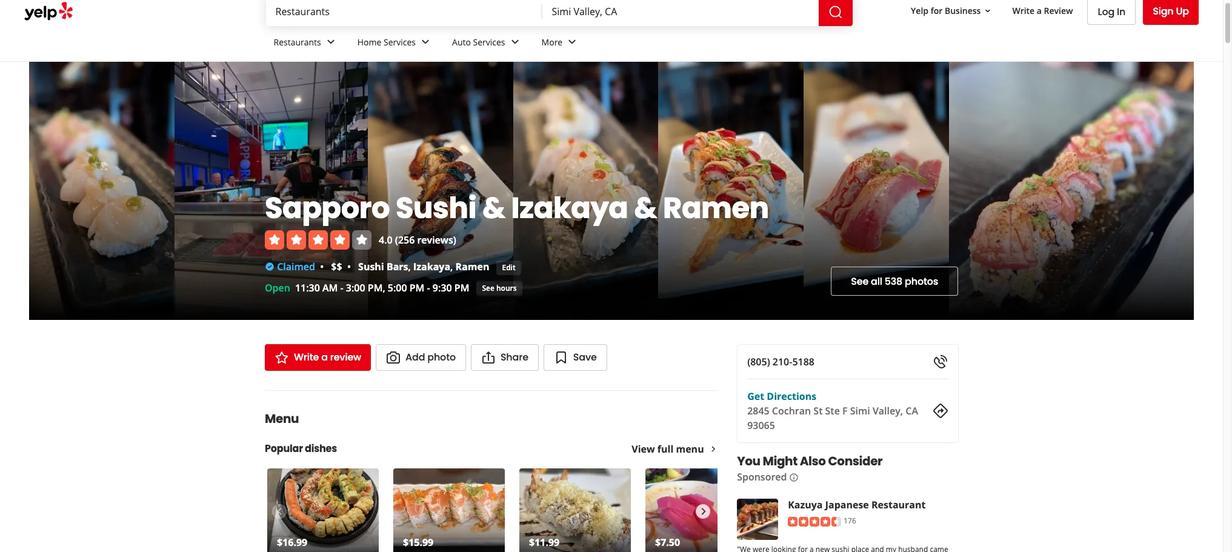Task type: locate. For each thing, give the bounding box(es) containing it.
restaurants
[[274, 36, 321, 48]]

valley,
[[873, 404, 903, 418]]

more link
[[532, 26, 589, 61]]

0 horizontal spatial a
[[321, 350, 328, 364]]

, left ramen link
[[451, 260, 453, 273]]

- right am
[[340, 281, 344, 295]]

sapporo sushi & izakaya & ramen
[[265, 188, 769, 228]]

a inside write a review link
[[1037, 5, 1042, 16]]

photo of sapporo sushi & izakaya & ramen - simi valley, ca, us. japanese scallop image
[[29, 62, 174, 320]]

services right auto
[[473, 36, 505, 48]]

24 chevron down v2 image
[[324, 35, 338, 49], [418, 35, 433, 49]]

0 horizontal spatial ,
[[408, 260, 411, 273]]

1 horizontal spatial pm
[[455, 281, 470, 295]]

directions
[[767, 390, 817, 403]]

write a review
[[1013, 5, 1074, 16]]

1 vertical spatial write
[[294, 350, 319, 364]]

st
[[814, 404, 823, 418]]

0 horizontal spatial -
[[340, 281, 344, 295]]

2 24 chevron down v2 image from the left
[[418, 35, 433, 49]]

photo of sapporo sushi & izakaya & ramen - simi valley, ca, us. cajun tuna image
[[804, 62, 949, 320]]

view full menu link
[[632, 443, 718, 456]]

photo
[[428, 350, 456, 364]]

0 horizontal spatial write
[[294, 350, 319, 364]]

2845
[[747, 404, 770, 418]]

see inside "link"
[[851, 274, 869, 288]]

- left 9:30 at the bottom
[[427, 281, 430, 295]]

1 horizontal spatial see
[[851, 274, 869, 288]]

0 horizontal spatial services
[[384, 36, 416, 48]]

, left izakaya link
[[408, 260, 411, 273]]

kazuya japanese restaurant link
[[788, 498, 926, 512]]

sushi
[[396, 188, 477, 228], [358, 260, 384, 273]]

1 24 chevron down v2 image from the left
[[508, 35, 522, 49]]

1 none field from the left
[[276, 5, 533, 18]]

1 & from the left
[[483, 188, 506, 228]]

24 chevron down v2 image right more
[[565, 35, 580, 49]]

0 horizontal spatial 24 chevron down v2 image
[[324, 35, 338, 49]]

24 chevron down v2 image inside auto services link
[[508, 35, 522, 49]]

1 horizontal spatial 24 chevron down v2 image
[[418, 35, 433, 49]]

1 vertical spatial a
[[321, 350, 328, 364]]

1 horizontal spatial none field
[[552, 5, 809, 18]]

consider
[[828, 453, 883, 470]]

1 horizontal spatial &
[[634, 188, 657, 228]]

ramen for sapporo sushi & izakaya & ramen
[[663, 188, 769, 228]]

a left review at right top
[[1037, 5, 1042, 16]]

get directions link
[[747, 390, 817, 403]]

log
[[1098, 5, 1115, 18]]

kazuya
[[788, 498, 823, 512]]

ste
[[825, 404, 840, 418]]

0 horizontal spatial ramen
[[456, 260, 490, 273]]

0 vertical spatial a
[[1037, 5, 1042, 16]]

24 chevron down v2 image for auto services
[[508, 35, 522, 49]]

ramen link
[[456, 260, 490, 273]]

a for review
[[1037, 5, 1042, 16]]

0 vertical spatial ramen
[[663, 188, 769, 228]]

24 chevron down v2 image inside more link
[[565, 35, 580, 49]]

24 chevron down v2 image inside home services link
[[418, 35, 433, 49]]

simi roll image
[[267, 469, 379, 552]]

(256 reviews) link
[[395, 233, 456, 247]]

1 horizontal spatial izakaya
[[511, 188, 628, 228]]

24 phone v2 image
[[934, 355, 948, 369]]

edit
[[502, 262, 516, 273]]

210-
[[773, 355, 792, 369]]

2 none field from the left
[[552, 5, 809, 18]]

1 vertical spatial ramen
[[456, 260, 490, 273]]

2 pm from the left
[[455, 281, 470, 295]]

sushi up open 11:30 am - 3:00 pm, 5:00 pm - 9:30 pm
[[358, 260, 384, 273]]

2 , from the left
[[451, 260, 453, 273]]

save button
[[544, 344, 607, 371]]

services for auto services
[[473, 36, 505, 48]]

business
[[945, 5, 981, 16]]

(805) 210-5188
[[747, 355, 815, 369]]

none field up home services link
[[276, 5, 533, 18]]

1 horizontal spatial write
[[1013, 5, 1035, 16]]

home services link
[[348, 26, 443, 61]]

1 horizontal spatial ramen
[[663, 188, 769, 228]]

see hours link
[[477, 281, 522, 296]]

see
[[851, 274, 869, 288], [482, 283, 495, 293]]

sign
[[1153, 4, 1174, 18]]

japanese
[[825, 498, 869, 512]]

yelp for business button
[[907, 0, 998, 22]]

next image
[[696, 504, 710, 519]]

write left review at right top
[[1013, 5, 1035, 16]]

see left hours
[[482, 283, 495, 293]]

pm
[[410, 281, 425, 295], [455, 281, 470, 295]]

write right "24 star v2" image
[[294, 350, 319, 364]]

menu element
[[246, 390, 760, 552]]

1 horizontal spatial sushi
[[396, 188, 477, 228]]

sushi up reviews)
[[396, 188, 477, 228]]

pm right 9:30 at the bottom
[[455, 281, 470, 295]]

sushi bars link
[[358, 260, 408, 273]]

1 24 chevron down v2 image from the left
[[324, 35, 338, 49]]

ca
[[906, 404, 918, 418]]

,
[[408, 260, 411, 273], [451, 260, 453, 273]]

&
[[483, 188, 506, 228], [634, 188, 657, 228]]

add
[[406, 350, 425, 364]]

0 horizontal spatial none field
[[276, 5, 533, 18]]

24 share v2 image
[[481, 350, 496, 365]]

none field up business categories element in the top of the page
[[552, 5, 809, 18]]

see inside 'link'
[[482, 283, 495, 293]]

a left review
[[321, 350, 328, 364]]

2 services from the left
[[473, 36, 505, 48]]

write for write a review
[[1013, 5, 1035, 16]]

$11.99
[[529, 536, 560, 549]]

24 chevron down v2 image left auto
[[418, 35, 433, 49]]

0 horizontal spatial pm
[[410, 281, 425, 295]]

1 vertical spatial izakaya
[[414, 260, 451, 273]]

get
[[747, 390, 764, 403]]

$15.99 link
[[394, 469, 505, 552]]

reviews)
[[417, 233, 456, 247]]

1 horizontal spatial 24 chevron down v2 image
[[565, 35, 580, 49]]

Find text field
[[276, 5, 533, 18]]

write a review link
[[265, 344, 371, 371]]

None field
[[276, 5, 533, 18], [552, 5, 809, 18]]

1 - from the left
[[340, 281, 344, 295]]

a
[[1037, 5, 1042, 16], [321, 350, 328, 364]]

open 11:30 am - 3:00 pm, 5:00 pm - 9:30 pm
[[265, 281, 470, 295]]

see left all
[[851, 274, 869, 288]]

2 24 chevron down v2 image from the left
[[565, 35, 580, 49]]

None search field
[[266, 0, 855, 26]]

24 chevron down v2 image
[[508, 35, 522, 49], [565, 35, 580, 49]]

auto
[[452, 36, 471, 48]]

24 chevron down v2 image for more
[[565, 35, 580, 49]]

0 vertical spatial write
[[1013, 5, 1035, 16]]

93065
[[747, 419, 775, 432]]

0 vertical spatial izakaya
[[511, 188, 628, 228]]

24 camera v2 image
[[386, 350, 401, 365]]

more
[[542, 36, 563, 48]]

1 horizontal spatial ,
[[451, 260, 453, 273]]

share
[[501, 350, 529, 364]]

a inside write a review link
[[321, 350, 328, 364]]

services for home services
[[384, 36, 416, 48]]

sushi bars , izakaya , ramen
[[358, 260, 490, 273]]

3 pieces blue fin dinner image
[[646, 469, 757, 552]]

4.5 star rating image
[[788, 517, 841, 527]]

a for review
[[321, 350, 328, 364]]

24 chevron down v2 image right auto services in the top of the page
[[508, 35, 522, 49]]

you
[[737, 453, 760, 470]]

1 horizontal spatial services
[[473, 36, 505, 48]]

1 services from the left
[[384, 36, 416, 48]]

16 chevron down v2 image
[[984, 6, 993, 16]]

0 horizontal spatial &
[[483, 188, 506, 228]]

24 chevron down v2 image right restaurants
[[324, 35, 338, 49]]

services
[[384, 36, 416, 48], [473, 36, 505, 48]]

ramen
[[663, 188, 769, 228], [456, 260, 490, 273]]

14 chevron right outline image
[[709, 445, 718, 454]]

-
[[340, 281, 344, 295], [427, 281, 430, 295]]

0 horizontal spatial izakaya
[[414, 260, 451, 273]]

services right "home"
[[384, 36, 416, 48]]

0 horizontal spatial sushi
[[358, 260, 384, 273]]

16 claim filled v2 image
[[265, 262, 275, 271]]

1 horizontal spatial -
[[427, 281, 430, 295]]

0 horizontal spatial see
[[482, 283, 495, 293]]

save
[[573, 350, 597, 364]]

1 horizontal spatial a
[[1037, 5, 1042, 16]]

pm right "5:00"
[[410, 281, 425, 295]]

0 horizontal spatial 24 chevron down v2 image
[[508, 35, 522, 49]]

$7.50 link
[[646, 469, 757, 552]]

24 chevron down v2 image inside restaurants link
[[324, 35, 338, 49]]

see for see all 538 photos
[[851, 274, 869, 288]]



Task type: vqa. For each thing, say whether or not it's contained in the screenshot.
Carolina
no



Task type: describe. For each thing, give the bounding box(es) containing it.
photo of sapporo sushi & izakaya & ramen - simi valley, ca, us. black snapper image
[[513, 62, 659, 320]]

see all 538 photos
[[851, 274, 939, 288]]

previous image
[[272, 504, 286, 519]]

see hours
[[482, 283, 517, 293]]

photo of sapporo sushi & izakaya & ramen - simi valley, ca, us. jennifer roll image
[[659, 62, 804, 320]]

3:00
[[346, 281, 365, 295]]

cochran
[[772, 404, 811, 418]]

loading interface... image
[[1208, 62, 1233, 320]]

176
[[844, 516, 856, 526]]

hours
[[497, 283, 517, 293]]

1 , from the left
[[408, 260, 411, 273]]

full
[[658, 443, 674, 456]]

24 chevron down v2 image for home services
[[418, 35, 433, 49]]

$11.99 link
[[520, 469, 631, 552]]

dishes
[[305, 442, 337, 456]]

$7.50
[[655, 536, 680, 549]]

11:30
[[295, 281, 320, 295]]

izakaya for ,
[[414, 260, 451, 273]]

24 directions v2 image
[[934, 404, 948, 418]]

yelp for business
[[911, 5, 981, 16]]

photo of sapporo sushi & izakaya & ramen - simi valley, ca, us. image
[[174, 62, 368, 320]]

simi
[[850, 404, 870, 418]]

2 - from the left
[[427, 281, 430, 295]]

none field near
[[552, 5, 809, 18]]

write a review
[[294, 350, 361, 364]]

log in link
[[1088, 0, 1136, 25]]

$$
[[331, 260, 342, 273]]

see for see hours
[[482, 283, 495, 293]]

review
[[1044, 5, 1074, 16]]

restaurants link
[[264, 26, 348, 61]]

1 vertical spatial sushi
[[358, 260, 384, 273]]

popular
[[265, 442, 303, 456]]

home services
[[358, 36, 416, 48]]

9:30
[[433, 281, 452, 295]]

0 vertical spatial sushi
[[396, 188, 477, 228]]

bars
[[387, 260, 408, 273]]

kazuya japanese restaurant
[[788, 498, 926, 512]]

(256
[[395, 233, 415, 247]]

4.0
[[379, 233, 393, 247]]

all
[[871, 274, 883, 288]]

view full menu
[[632, 443, 704, 456]]

24 star v2 image
[[275, 350, 289, 365]]

24 chevron down v2 image for restaurants
[[324, 35, 338, 49]]

in
[[1117, 5, 1126, 18]]

for
[[931, 5, 943, 16]]

restaurant
[[872, 498, 926, 512]]

16 info v2 image
[[789, 473, 799, 483]]

izakaya for &
[[511, 188, 628, 228]]

sign up link
[[1144, 0, 1199, 25]]

5:00
[[388, 281, 407, 295]]

photos
[[905, 274, 939, 288]]

4 star rating image
[[265, 230, 372, 250]]

pm,
[[368, 281, 385, 295]]

f
[[843, 404, 848, 418]]

24 save outline v2 image
[[554, 350, 569, 365]]

write a review link
[[1008, 0, 1078, 22]]

add photo link
[[376, 344, 466, 371]]

izakaya link
[[414, 260, 451, 273]]

review
[[330, 350, 361, 364]]

none field find
[[276, 5, 533, 18]]

share button
[[471, 344, 539, 371]]

sapporo
[[265, 188, 390, 228]]

2 & from the left
[[634, 188, 657, 228]]

claimed
[[277, 260, 315, 273]]

home
[[358, 36, 382, 48]]

yelp
[[911, 5, 929, 16]]

also
[[800, 453, 826, 470]]

$15.99
[[403, 536, 434, 549]]

kazuya japanese restaurant image
[[737, 499, 778, 540]]

auto services
[[452, 36, 505, 48]]

open
[[265, 281, 290, 295]]

photo of sapporo sushi & izakaya & ramen - simi valley, ca, us. cajun tuna roll image
[[949, 62, 1208, 320]]

ramen for sushi bars , izakaya , ramen
[[456, 260, 490, 273]]

4.0 (256 reviews)
[[379, 233, 456, 247]]

538
[[885, 274, 903, 288]]

sign up
[[1153, 4, 1190, 18]]

add photo
[[406, 350, 456, 364]]

sponsored
[[737, 471, 787, 484]]

menu
[[265, 410, 299, 427]]

Near text field
[[552, 5, 809, 18]]

edit button
[[497, 261, 521, 275]]

search image
[[829, 5, 843, 19]]

$16.99
[[277, 536, 308, 549]]

might
[[763, 453, 798, 470]]

you might also consider
[[737, 453, 883, 470]]

am
[[323, 281, 338, 295]]

honeymoon roll image
[[394, 469, 505, 552]]

$16.99 link
[[267, 469, 379, 552]]

up
[[1177, 4, 1190, 18]]

photo of sapporo sushi & izakaya & ramen - simi valley, ca, us. unagi (freshwater eel) image
[[368, 62, 513, 320]]

write for write a review
[[294, 350, 319, 364]]

business categories element
[[264, 26, 1199, 61]]

(805)
[[747, 355, 770, 369]]

5188
[[792, 355, 815, 369]]

crunch roll image
[[520, 469, 631, 552]]

popular dishes
[[265, 442, 337, 456]]

menu
[[676, 443, 704, 456]]

log in
[[1098, 5, 1126, 18]]

1 pm from the left
[[410, 281, 425, 295]]

view
[[632, 443, 655, 456]]

get directions 2845 cochran st ste f simi valley, ca 93065
[[747, 390, 918, 432]]



